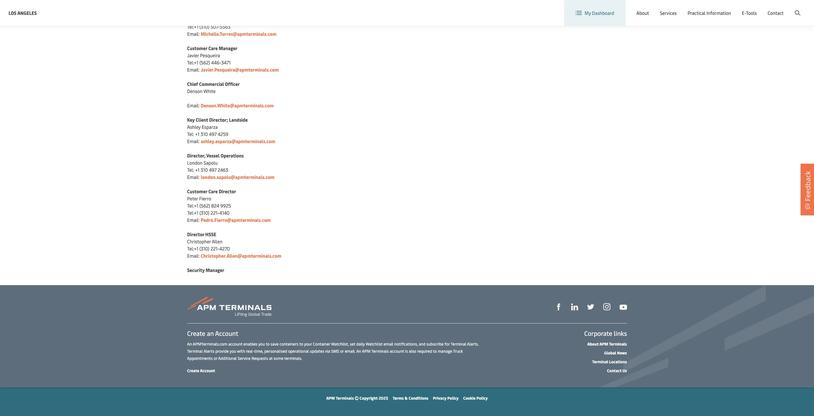 Task type: vqa. For each thing, say whether or not it's contained in the screenshot.
in inside the With a commitment to continuous growth and adapting to the demands of global economies, APM Terminal's pioneered the heightening of ten Ship-to-Shore cranes. The tallest cranes in the port can efficiently handle the largest-class ships up to 20,000 TEU capacity, providing clear benefits for customers.
no



Task type: locate. For each thing, give the bounding box(es) containing it.
terminals
[[609, 342, 627, 347], [372, 349, 389, 354], [336, 396, 354, 401]]

manager inside the customer care manager javier pesqueira tel:+1 (562) 446-3471 email: javier.pesqueira@apmterminals.com
[[219, 45, 238, 51]]

1 horizontal spatial or
[[340, 349, 344, 354]]

facebook image
[[555, 304, 562, 311]]

ashley.esparza@apmterminals.com link
[[201, 138, 275, 144]]

(310)
[[200, 23, 210, 30], [200, 210, 210, 216], [200, 246, 210, 252]]

2 horizontal spatial apm
[[600, 342, 609, 347]]

7 email: from the top
[[187, 253, 200, 259]]

221- down allen at left
[[211, 246, 220, 252]]

1 vertical spatial account
[[390, 349, 404, 354]]

london
[[187, 160, 203, 166]]

2 tel:+1 from the top
[[187, 59, 198, 66]]

policy
[[448, 396, 459, 401], [477, 396, 488, 401]]

+1 down ashley
[[195, 131, 200, 137]]

221-
[[211, 210, 220, 216], [211, 246, 220, 252]]

an
[[187, 342, 192, 347], [357, 349, 361, 354]]

email: down ashley
[[187, 138, 200, 144]]

2 policy from the left
[[477, 396, 488, 401]]

4259
[[218, 131, 229, 137]]

apmterminals.com
[[193, 342, 227, 347]]

email: down the javier
[[187, 66, 200, 73]]

email:
[[187, 31, 200, 37], [187, 66, 200, 73], [187, 102, 200, 109], [187, 138, 200, 144], [187, 174, 200, 180], [187, 217, 200, 223], [187, 253, 200, 259]]

feedback
[[804, 171, 813, 201]]

1 vertical spatial +1
[[195, 167, 200, 173]]

0 vertical spatial you
[[259, 342, 265, 347]]

vessel
[[206, 152, 220, 159]]

to left save
[[266, 342, 270, 347]]

1 horizontal spatial contact
[[768, 10, 784, 16]]

0 vertical spatial create
[[773, 5, 786, 12]]

0 vertical spatial contact
[[768, 10, 784, 16]]

1 +1 from the top
[[195, 131, 200, 137]]

customer care director peter fierro tel:+1 (562) 824 9925 tel:+1 (310) 221-4140 email: pedro.fierro@apmterminals.com
[[187, 188, 271, 223]]

0 vertical spatial tel:
[[187, 131, 194, 137]]

0 vertical spatial (562)
[[200, 59, 210, 66]]

or down alerts
[[214, 356, 218, 361]]

apm down corporate links
[[600, 342, 609, 347]]

1 email: from the top
[[187, 31, 200, 37]]

care inside the customer care manager javier pesqueira tel:+1 (562) 446-3471 email: javier.pesqueira@apmterminals.com
[[209, 45, 218, 51]]

care up pesqueira on the top
[[209, 45, 218, 51]]

you tube link
[[620, 303, 627, 310]]

1 tel: from the top
[[187, 131, 194, 137]]

customer inside the customer care manager javier pesqueira tel:+1 (562) 446-3471 email: javier.pesqueira@apmterminals.com
[[187, 45, 207, 51]]

tel: down ashley
[[187, 131, 194, 137]]

1 vertical spatial about
[[588, 342, 599, 347]]

customer up the javier
[[187, 45, 207, 51]]

1 497 from the top
[[209, 131, 217, 137]]

you up time,
[[259, 342, 265, 347]]

tel: down london
[[187, 167, 194, 173]]

221- down 824
[[211, 210, 220, 216]]

to down subscribe
[[433, 349, 437, 354]]

global inside button
[[704, 5, 717, 12]]

tel: inside key client director; landside ashley esparza tel: +1 310 497 4259 email: ashley.esparza@apmterminals.com
[[187, 131, 194, 137]]

services
[[660, 10, 677, 16]]

customer
[[187, 45, 207, 51], [187, 188, 207, 195]]

(562)
[[200, 59, 210, 66], [200, 203, 210, 209]]

1 vertical spatial director
[[187, 231, 204, 238]]

2 310 from the top
[[201, 167, 208, 173]]

email: inside "customer care director peter fierro tel:+1 (562) 824 9925 tel:+1 (310) 221-4140 email: pedro.fierro@apmterminals.com"
[[187, 217, 200, 223]]

locations
[[610, 359, 627, 365]]

1 vertical spatial or
[[214, 356, 218, 361]]

tel:+1 inside "tel:+1 (310) 507-5563 email: michelle.torres@apmterminals.com"
[[187, 23, 198, 30]]

1 (562) from the top
[[200, 59, 210, 66]]

0 vertical spatial (310)
[[200, 23, 210, 30]]

3 tel:+1 from the top
[[187, 203, 198, 209]]

tel:+1 (310) 507-5563 email: michelle.torres@apmterminals.com
[[187, 23, 277, 37]]

1 horizontal spatial terminals
[[372, 349, 389, 354]]

watchlist
[[366, 342, 383, 347]]

2 customer from the top
[[187, 188, 207, 195]]

hsse
[[205, 231, 216, 238]]

(562) for (310)
[[200, 203, 210, 209]]

1 vertical spatial (562)
[[200, 203, 210, 209]]

/
[[770, 5, 772, 12]]

0 horizontal spatial director
[[187, 231, 204, 238]]

310 down sapolu
[[201, 167, 208, 173]]

to left the your on the bottom left of page
[[300, 342, 303, 347]]

denson.white@apmterminals.com
[[201, 102, 274, 109]]

0 horizontal spatial to
[[266, 342, 270, 347]]

221- inside "customer care director peter fierro tel:+1 (562) 824 9925 tel:+1 (310) 221-4140 email: pedro.fierro@apmterminals.com"
[[211, 210, 220, 216]]

(562) inside the customer care manager javier pesqueira tel:+1 (562) 446-3471 email: javier.pesqueira@apmterminals.com
[[200, 59, 210, 66]]

1 horizontal spatial account
[[390, 349, 404, 354]]

via
[[325, 349, 330, 354]]

create right /
[[773, 5, 786, 12]]

customer for peter
[[187, 188, 207, 195]]

account
[[228, 342, 243, 347], [390, 349, 404, 354]]

1 vertical spatial tel:
[[187, 167, 194, 173]]

email: down denson
[[187, 102, 200, 109]]

1 vertical spatial contact
[[608, 368, 622, 374]]

account down appointments
[[200, 368, 215, 374]]

0 horizontal spatial about
[[588, 342, 599, 347]]

1 vertical spatial 497
[[209, 167, 217, 173]]

terminals inside 'an apmterminals.com account enables you to save containers to your container watchlist, set daily watchlist email notifications, and subscribe for terminal alerts. terminal alerts provide you with real-time, personalised operational updates via sms or email. an apm terminals account is also required to manage truck appointments or additional service requests at some terminals.'
[[372, 349, 389, 354]]

customer inside "customer care director peter fierro tel:+1 (562) 824 9925 tel:+1 (310) 221-4140 email: pedro.fierro@apmterminals.com"
[[187, 188, 207, 195]]

(310) inside director hsse christopher allen tel:+1 (310) 221-4270 email: christopher.allen@apmterminals.com
[[200, 246, 210, 252]]

apm down daily
[[362, 349, 371, 354]]

account right the contact dropdown button
[[787, 5, 804, 12]]

2 horizontal spatial terminal
[[593, 359, 609, 365]]

1 vertical spatial terminal
[[187, 349, 203, 354]]

1 vertical spatial customer
[[187, 188, 207, 195]]

policy right cookie
[[477, 396, 488, 401]]

1 vertical spatial an
[[357, 349, 361, 354]]

director inside director hsse christopher allen tel:+1 (310) 221-4270 email: christopher.allen@apmterminals.com
[[187, 231, 204, 238]]

2 vertical spatial create
[[187, 368, 199, 374]]

0 horizontal spatial account
[[228, 342, 243, 347]]

director up 9925
[[219, 188, 236, 195]]

real-
[[246, 349, 255, 354]]

director;
[[209, 117, 228, 123]]

497
[[209, 131, 217, 137], [209, 167, 217, 173]]

1 tel:+1 from the top
[[187, 23, 198, 30]]

tel:
[[187, 131, 194, 137], [187, 167, 194, 173]]

create for create an account
[[187, 329, 206, 338]]

terminals up global news
[[609, 342, 627, 347]]

services button
[[660, 0, 677, 26]]

1 vertical spatial account
[[215, 329, 239, 338]]

4 tel:+1 from the top
[[187, 210, 198, 216]]

to
[[266, 342, 270, 347], [300, 342, 303, 347], [433, 349, 437, 354]]

set
[[350, 342, 356, 347]]

tel:+1 inside the customer care manager javier pesqueira tel:+1 (562) 446-3471 email: javier.pesqueira@apmterminals.com
[[187, 59, 198, 66]]

javier
[[187, 52, 199, 58]]

1 vertical spatial 221-
[[211, 246, 220, 252]]

terminal up appointments
[[187, 349, 203, 354]]

2 vertical spatial account
[[200, 368, 215, 374]]

email: inside key client director; landside ashley esparza tel: +1 310 497 4259 email: ashley.esparza@apmterminals.com
[[187, 138, 200, 144]]

create account link
[[187, 368, 215, 374]]

0 vertical spatial 221-
[[211, 210, 220, 216]]

0 horizontal spatial you
[[230, 349, 236, 354]]

containers
[[280, 342, 299, 347]]

4 email: from the top
[[187, 138, 200, 144]]

director hsse christopher allen tel:+1 (310) 221-4270 email: christopher.allen@apmterminals.com
[[187, 231, 281, 259]]

2 horizontal spatial terminals
[[609, 342, 627, 347]]

apm left ⓒ
[[327, 396, 335, 401]]

an down daily
[[357, 349, 361, 354]]

create for create account
[[187, 368, 199, 374]]

0 vertical spatial care
[[209, 45, 218, 51]]

2 (310) from the top
[[200, 210, 210, 216]]

1 policy from the left
[[448, 396, 459, 401]]

an
[[207, 329, 214, 338]]

1 vertical spatial create
[[187, 329, 206, 338]]

5 tel:+1 from the top
[[187, 246, 198, 252]]

email: up the javier
[[187, 31, 200, 37]]

about down corporate at the right
[[588, 342, 599, 347]]

0 horizontal spatial global
[[605, 350, 617, 356]]

1 vertical spatial (310)
[[200, 210, 210, 216]]

2 vertical spatial (310)
[[200, 246, 210, 252]]

1 310 from the top
[[201, 131, 208, 137]]

0 vertical spatial global
[[704, 5, 717, 12]]

terminal down global news link
[[593, 359, 609, 365]]

310 down esparza
[[201, 131, 208, 137]]

personalised
[[265, 349, 287, 354]]

1 horizontal spatial apm
[[362, 349, 371, 354]]

1 horizontal spatial director
[[219, 188, 236, 195]]

tel:+1 inside director hsse christopher allen tel:+1 (310) 221-4270 email: christopher.allen@apmterminals.com
[[187, 246, 198, 252]]

310
[[201, 131, 208, 137], [201, 167, 208, 173]]

terminals left ⓒ
[[336, 396, 354, 401]]

instagram image
[[604, 304, 611, 311]]

account left the 'is'
[[390, 349, 404, 354]]

1 horizontal spatial terminal
[[451, 342, 467, 347]]

manager right security
[[206, 267, 224, 273]]

1 (310) from the top
[[200, 23, 210, 30]]

care for pesqueira
[[209, 45, 218, 51]]

0 vertical spatial +1
[[195, 131, 200, 137]]

global
[[704, 5, 717, 12], [605, 350, 617, 356]]

5 email: from the top
[[187, 174, 200, 180]]

practical information button
[[688, 0, 732, 26]]

1 vertical spatial global
[[605, 350, 617, 356]]

director up christopher
[[187, 231, 204, 238]]

watchlist,
[[331, 342, 349, 347]]

requests
[[252, 356, 268, 361]]

account right an
[[215, 329, 239, 338]]

+1 down london
[[195, 167, 200, 173]]

(310) left 507-
[[200, 23, 210, 30]]

0 horizontal spatial terminals
[[336, 396, 354, 401]]

0 horizontal spatial contact
[[608, 368, 622, 374]]

terms & conditions
[[393, 396, 429, 401]]

director inside "customer care director peter fierro tel:+1 (562) 824 9925 tel:+1 (310) 221-4140 email: pedro.fierro@apmterminals.com"
[[219, 188, 236, 195]]

create down appointments
[[187, 368, 199, 374]]

switch
[[653, 5, 667, 11]]

corporate links
[[585, 329, 627, 338]]

terminals down watchlist
[[372, 349, 389, 354]]

my
[[585, 10, 591, 16]]

1 horizontal spatial about
[[637, 10, 650, 16]]

create left an
[[187, 329, 206, 338]]

email: up security
[[187, 253, 200, 259]]

youtube image
[[620, 305, 627, 310]]

about left switch
[[637, 10, 650, 16]]

policy for privacy policy
[[448, 396, 459, 401]]

0 vertical spatial customer
[[187, 45, 207, 51]]

for
[[445, 342, 450, 347]]

2 497 from the top
[[209, 167, 217, 173]]

0 vertical spatial 310
[[201, 131, 208, 137]]

(310) down fierro
[[200, 210, 210, 216]]

my dashboard button
[[576, 0, 615, 26]]

824
[[211, 203, 219, 209]]

2 221- from the top
[[211, 246, 220, 252]]

2463
[[218, 167, 228, 173]]

0 horizontal spatial apm
[[327, 396, 335, 401]]

email
[[384, 342, 394, 347]]

customer up peter
[[187, 188, 207, 195]]

0 horizontal spatial or
[[214, 356, 218, 361]]

2 care from the top
[[209, 188, 218, 195]]

0 vertical spatial or
[[340, 349, 344, 354]]

1 care from the top
[[209, 45, 218, 51]]

0 horizontal spatial policy
[[448, 396, 459, 401]]

email: inside "tel:+1 (310) 507-5563 email: michelle.torres@apmterminals.com"
[[187, 31, 200, 37]]

1 vertical spatial terminals
[[372, 349, 389, 354]]

0 horizontal spatial an
[[187, 342, 192, 347]]

or right sms
[[340, 349, 344, 354]]

0 vertical spatial account
[[228, 342, 243, 347]]

care up fierro
[[209, 188, 218, 195]]

1 horizontal spatial policy
[[477, 396, 488, 401]]

6 email: from the top
[[187, 217, 200, 223]]

manager up 3471
[[219, 45, 238, 51]]

operational
[[288, 349, 309, 354]]

subscribe
[[427, 342, 444, 347]]

310 inside director, vessel operations london sapolu tel: +1 310 497 2463 email: london.sapolu@apmterminals.com
[[201, 167, 208, 173]]

account up with
[[228, 342, 243, 347]]

email: down peter
[[187, 217, 200, 223]]

2 email: from the top
[[187, 66, 200, 73]]

allen
[[212, 238, 223, 245]]

landside
[[229, 117, 248, 123]]

0 vertical spatial 497
[[209, 131, 217, 137]]

2 (562) from the top
[[200, 203, 210, 209]]

global for global menu
[[704, 5, 717, 12]]

0 vertical spatial account
[[787, 5, 804, 12]]

(562) for javier.pesqueira@apmterminals.com
[[200, 59, 210, 66]]

1 vertical spatial 310
[[201, 167, 208, 173]]

you left with
[[230, 349, 236, 354]]

0 vertical spatial manager
[[219, 45, 238, 51]]

tel: inside director, vessel operations london sapolu tel: +1 310 497 2463 email: london.sapolu@apmterminals.com
[[187, 167, 194, 173]]

0 vertical spatial about
[[637, 10, 650, 16]]

about for about
[[637, 10, 650, 16]]

operations
[[221, 152, 244, 159]]

policy right privacy
[[448, 396, 459, 401]]

2023
[[379, 396, 388, 401]]

appointments
[[187, 356, 213, 361]]

0 vertical spatial director
[[219, 188, 236, 195]]

0 vertical spatial apm
[[600, 342, 609, 347]]

links
[[614, 329, 627, 338]]

fierro
[[199, 195, 211, 202]]

497 down esparza
[[209, 131, 217, 137]]

(562) inside "customer care director peter fierro tel:+1 (562) 824 9925 tel:+1 (310) 221-4140 email: pedro.fierro@apmterminals.com"
[[200, 203, 210, 209]]

(562) down pesqueira on the top
[[200, 59, 210, 66]]

email: inside director hsse christopher allen tel:+1 (310) 221-4270 email: christopher.allen@apmterminals.com
[[187, 253, 200, 259]]

&
[[405, 396, 408, 401]]

1 horizontal spatial global
[[704, 5, 717, 12]]

2 tel: from the top
[[187, 167, 194, 173]]

an up appointments
[[187, 342, 192, 347]]

3 (310) from the top
[[200, 246, 210, 252]]

director
[[219, 188, 236, 195], [187, 231, 204, 238]]

2 +1 from the top
[[195, 167, 200, 173]]

email: down london
[[187, 174, 200, 180]]

ashley.esparza@apmterminals.com
[[201, 138, 275, 144]]

cookie policy
[[464, 396, 488, 401]]

1 vertical spatial apm
[[362, 349, 371, 354]]

terminal up truck
[[451, 342, 467, 347]]

497 down sapolu
[[209, 167, 217, 173]]

news
[[618, 350, 627, 356]]

(562) down fierro
[[200, 203, 210, 209]]

1 221- from the top
[[211, 210, 220, 216]]

1 customer from the top
[[187, 45, 207, 51]]

tools
[[747, 10, 757, 16]]

1 vertical spatial manager
[[206, 267, 224, 273]]

1 vertical spatial care
[[209, 188, 218, 195]]

denson
[[187, 88, 203, 94]]

1 horizontal spatial an
[[357, 349, 361, 354]]

truck
[[453, 349, 463, 354]]

(310) down christopher
[[200, 246, 210, 252]]

care inside "customer care director peter fierro tel:+1 (562) 824 9925 tel:+1 (310) 221-4140 email: pedro.fierro@apmterminals.com"
[[209, 188, 218, 195]]

policy for cookie policy
[[477, 396, 488, 401]]



Task type: describe. For each thing, give the bounding box(es) containing it.
linkedin image
[[572, 304, 578, 311]]

1 vertical spatial you
[[230, 349, 236, 354]]

contact for contact us
[[608, 368, 622, 374]]

login / create account link
[[747, 0, 804, 17]]

create account
[[187, 368, 215, 374]]

christopher.allen@apmterminals.com link
[[201, 253, 281, 259]]

contact button
[[768, 0, 784, 26]]

0 horizontal spatial terminal
[[187, 349, 203, 354]]

9925
[[221, 203, 231, 209]]

login
[[757, 5, 769, 12]]

angeles
[[17, 10, 37, 16]]

is
[[405, 349, 408, 354]]

us
[[623, 368, 627, 374]]

enables
[[244, 342, 258, 347]]

container
[[313, 342, 331, 347]]

global menu button
[[692, 0, 736, 17]]

privacy policy
[[433, 396, 459, 401]]

507-
[[211, 23, 220, 30]]

2 vertical spatial terminals
[[336, 396, 354, 401]]

information
[[707, 10, 732, 16]]

feedback button
[[801, 164, 815, 215]]

security
[[187, 267, 205, 273]]

peter
[[187, 195, 198, 202]]

global for global news
[[605, 350, 617, 356]]

dashboard
[[593, 10, 615, 16]]

2 vertical spatial terminal
[[593, 359, 609, 365]]

terminal locations link
[[593, 359, 627, 365]]

sapolu
[[204, 160, 218, 166]]

1 horizontal spatial you
[[259, 342, 265, 347]]

cookie
[[464, 396, 476, 401]]

location
[[668, 5, 686, 11]]

esparza
[[202, 124, 218, 130]]

terms
[[393, 396, 404, 401]]

required
[[418, 349, 432, 354]]

+1 inside key client director; landside ashley esparza tel: +1 310 497 4259 email: ashley.esparza@apmterminals.com
[[195, 131, 200, 137]]

0 vertical spatial an
[[187, 342, 192, 347]]

ⓒ
[[355, 396, 359, 401]]

apm inside 'an apmterminals.com account enables you to save containers to your container watchlist, set daily watchlist email notifications, and subscribe for terminal alerts. terminal alerts provide you with real-time, personalised operational updates via sms or email. an apm terminals account is also required to manage truck appointments or additional service requests at some terminals.'
[[362, 349, 371, 354]]

privacy policy link
[[433, 396, 459, 401]]

create an account
[[187, 329, 239, 338]]

3471
[[221, 59, 231, 66]]

contact us
[[608, 368, 627, 374]]

commercial
[[199, 81, 224, 87]]

conditions
[[409, 396, 429, 401]]

+1 inside director, vessel operations london sapolu tel: +1 310 497 2463 email: london.sapolu@apmterminals.com
[[195, 167, 200, 173]]

copyright
[[360, 396, 378, 401]]

menu
[[719, 5, 730, 12]]

los angeles link
[[9, 9, 37, 16]]

email: inside director, vessel operations london sapolu tel: +1 310 497 2463 email: london.sapolu@apmterminals.com
[[187, 174, 200, 180]]

(310) inside "customer care director peter fierro tel:+1 (562) 824 9925 tel:+1 (310) 221-4140 email: pedro.fierro@apmterminals.com"
[[200, 210, 210, 216]]

director,
[[187, 152, 206, 159]]

corporate
[[585, 329, 613, 338]]

christopher.allen@apmterminals.com
[[201, 253, 281, 259]]

save
[[271, 342, 279, 347]]

linkedin__x28_alt_x29__3_ link
[[572, 303, 578, 311]]

alerts
[[204, 349, 215, 354]]

michelle.torres@apmterminals.com
[[201, 31, 277, 37]]

497 inside director, vessel operations london sapolu tel: +1 310 497 2463 email: london.sapolu@apmterminals.com
[[209, 167, 217, 173]]

security manager
[[187, 267, 224, 273]]

care for fierro
[[209, 188, 218, 195]]

global news link
[[605, 350, 627, 356]]

2 horizontal spatial to
[[433, 349, 437, 354]]

email: inside the customer care manager javier pesqueira tel:+1 (562) 446-3471 email: javier.pesqueira@apmterminals.com
[[187, 66, 200, 73]]

apmt footer logo image
[[187, 297, 272, 317]]

0 vertical spatial terminal
[[451, 342, 467, 347]]

contact for contact
[[768, 10, 784, 16]]

account inside login / create account link
[[787, 5, 804, 12]]

instagram link
[[604, 303, 611, 311]]

global news
[[605, 350, 627, 356]]

time,
[[255, 349, 264, 354]]

los
[[9, 10, 17, 16]]

service
[[238, 356, 251, 361]]

sms
[[331, 349, 339, 354]]

pedro.fierro@apmterminals.com
[[201, 217, 271, 223]]

javier.pesqueira@apmterminals.com
[[201, 66, 279, 73]]

additional
[[218, 356, 237, 361]]

e-tools
[[743, 10, 757, 16]]

3 email: from the top
[[187, 102, 200, 109]]

310 inside key client director; landside ashley esparza tel: +1 310 497 4259 email: ashley.esparza@apmterminals.com
[[201, 131, 208, 137]]

los angeles
[[9, 10, 37, 16]]

michelle.torres@apmterminals.com link
[[201, 31, 277, 37]]

white
[[204, 88, 216, 94]]

pedro.fierro@apmterminals.com link
[[201, 217, 271, 223]]

privacy
[[433, 396, 447, 401]]

client
[[196, 117, 208, 123]]

christopher
[[187, 238, 211, 245]]

about for about apm terminals
[[588, 342, 599, 347]]

customer for javier
[[187, 45, 207, 51]]

e-tools button
[[743, 0, 757, 26]]

terminal locations
[[593, 359, 627, 365]]

(310) inside "tel:+1 (310) 507-5563 email: michelle.torres@apmterminals.com"
[[200, 23, 210, 30]]

2 vertical spatial apm
[[327, 396, 335, 401]]

4270
[[220, 246, 230, 252]]

contact us link
[[608, 368, 627, 374]]

updates
[[310, 349, 324, 354]]

email.
[[345, 349, 356, 354]]

about button
[[637, 0, 650, 26]]

also
[[409, 349, 417, 354]]

at
[[269, 356, 273, 361]]

notifications,
[[395, 342, 418, 347]]

about apm terminals link
[[588, 342, 627, 347]]

denson.white@apmterminals.com link
[[201, 102, 274, 109]]

446-
[[211, 59, 221, 66]]

switch location
[[653, 5, 686, 11]]

my dashboard
[[585, 10, 615, 16]]

ashley
[[187, 124, 201, 130]]

221- inside director hsse christopher allen tel:+1 (310) 221-4270 email: christopher.allen@apmterminals.com
[[211, 246, 220, 252]]

chief commercial officer denson white
[[187, 81, 240, 94]]

practical information
[[688, 10, 732, 16]]

497 inside key client director; landside ashley esparza tel: +1 310 497 4259 email: ashley.esparza@apmterminals.com
[[209, 131, 217, 137]]

terminals.
[[284, 356, 303, 361]]

0 vertical spatial terminals
[[609, 342, 627, 347]]

twitter image
[[588, 304, 594, 311]]

javier.pesqueira@apmterminals.com link
[[201, 66, 279, 73]]

1 horizontal spatial to
[[300, 342, 303, 347]]



